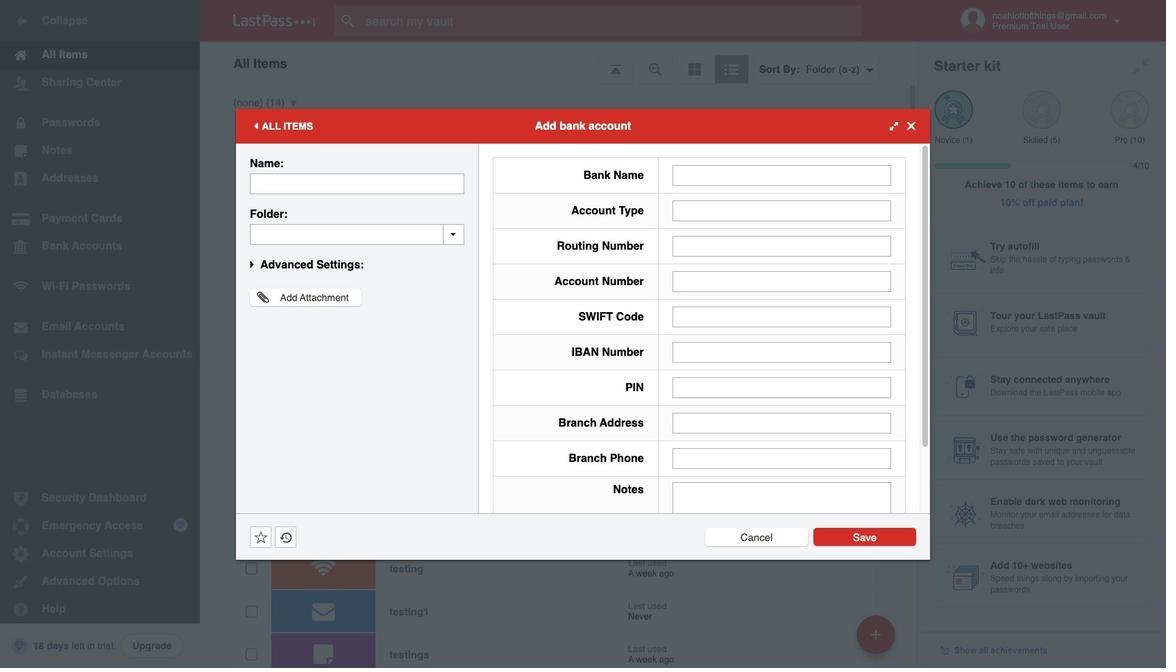 Task type: vqa. For each thing, say whether or not it's contained in the screenshot.
the New item element
no



Task type: describe. For each thing, give the bounding box(es) containing it.
main navigation navigation
[[0, 0, 200, 668]]

vault options navigation
[[200, 42, 918, 83]]

lastpass image
[[233, 15, 315, 27]]

new item image
[[871, 630, 881, 640]]

new item navigation
[[852, 612, 904, 668]]



Task type: locate. For each thing, give the bounding box(es) containing it.
None text field
[[672, 165, 891, 186], [672, 236, 891, 256], [672, 342, 891, 363], [672, 377, 891, 398], [672, 448, 891, 469], [672, 165, 891, 186], [672, 236, 891, 256], [672, 342, 891, 363], [672, 377, 891, 398], [672, 448, 891, 469]]

dialog
[[236, 109, 930, 577]]

Search search field
[[335, 6, 889, 36]]

search my vault text field
[[335, 6, 889, 36]]

None text field
[[250, 173, 464, 194], [672, 200, 891, 221], [250, 224, 464, 245], [672, 271, 891, 292], [672, 306, 891, 327], [672, 413, 891, 434], [672, 482, 891, 568], [250, 173, 464, 194], [672, 200, 891, 221], [250, 224, 464, 245], [672, 271, 891, 292], [672, 306, 891, 327], [672, 413, 891, 434], [672, 482, 891, 568]]



